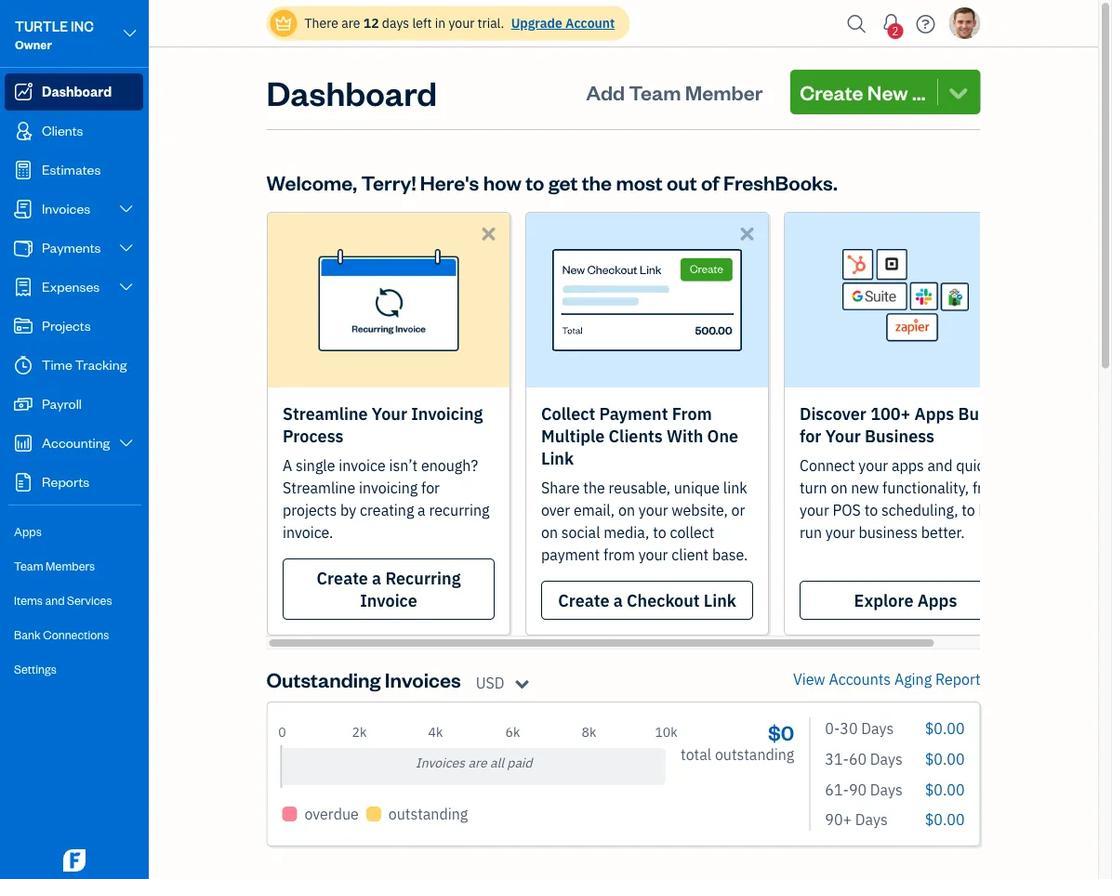 Task type: describe. For each thing, give the bounding box(es) containing it.
accounting
[[42, 434, 110, 452]]

2 vertical spatial apps
[[917, 590, 957, 611]]

2 button
[[877, 5, 906, 42]]

collect
[[541, 403, 595, 425]]

welcome, terry! here's how to get the most out of freshbooks.
[[266, 169, 838, 195]]

owner
[[15, 37, 52, 52]]

team members link
[[5, 551, 143, 583]]

discover 100+ apps built for your business connect your apps and quickly turn on new functionality, from your pos to scheduling, to help run your business better.
[[799, 403, 1008, 543]]

projects
[[282, 501, 336, 520]]

0 horizontal spatial on
[[541, 523, 558, 543]]

explore
[[854, 590, 913, 611]]

payment
[[541, 545, 600, 565]]

0
[[278, 724, 286, 741]]

better.
[[921, 523, 964, 543]]

isn't
[[389, 456, 417, 476]]

or
[[731, 501, 745, 520]]

bank connections link
[[5, 619, 143, 652]]

team inside button
[[629, 79, 681, 105]]

aging
[[895, 670, 932, 690]]

paid
[[507, 755, 532, 772]]

freshbooks image
[[60, 850, 89, 872]]

projects
[[42, 317, 91, 334]]

connections
[[43, 627, 109, 643]]

clients inside main element
[[42, 121, 83, 139]]

0-30 days
[[825, 719, 894, 739]]

share
[[541, 478, 579, 498]]

estimate image
[[12, 161, 34, 179]]

add team member
[[586, 79, 763, 105]]

trial.
[[478, 14, 504, 32]]

from
[[672, 403, 712, 425]]

from inside the discover 100+ apps built for your business connect your apps and quickly turn on new functionality, from your pos to scheduling, to help run your business better.
[[972, 478, 1004, 498]]

projects link
[[5, 308, 143, 345]]

items and services link
[[5, 585, 143, 618]]

team inside main element
[[14, 558, 43, 574]]

apps inside the discover 100+ apps built for your business connect your apps and quickly turn on new functionality, from your pos to scheduling, to help run your business better.
[[914, 403, 954, 425]]

chevron large down image for invoices
[[118, 202, 135, 217]]

from inside collect payment from multiple clients with one link share the reusable, unique link over email, on your website, or on social media, to collect payment from your client base.
[[603, 545, 635, 565]]

payments
[[42, 239, 101, 256]]

outstanding invoices
[[266, 666, 461, 693]]

discover
[[799, 403, 866, 425]]

by
[[340, 501, 356, 520]]

1 vertical spatial invoices
[[385, 666, 461, 693]]

30
[[840, 719, 858, 739]]

time tracking link
[[5, 347, 143, 384]]

days down 61-90 days
[[855, 810, 888, 830]]

$0.00 link for 61-90 days
[[925, 780, 965, 800]]

inc
[[71, 17, 94, 35]]

chevron large down image for accounting
[[118, 436, 135, 451]]

email,
[[573, 501, 614, 520]]

invoices are all paid
[[416, 755, 532, 772]]

dismiss image for streamline your invoicing process
[[478, 223, 499, 245]]

over
[[541, 501, 570, 520]]

usd
[[476, 674, 505, 693]]

dashboard image
[[12, 83, 34, 101]]

explore apps link
[[799, 581, 1011, 620]]

8k
[[582, 724, 597, 741]]

search image
[[842, 10, 872, 38]]

Currency field
[[476, 672, 538, 695]]

create for create a recurring invoice
[[316, 567, 368, 589]]

main element
[[0, 0, 195, 880]]

$0 link
[[768, 719, 795, 746]]

your inside streamline your invoicing process a single invoice isn't enough? streamline invoicing for projects by creating a recurring invoice.
[[371, 403, 407, 425]]

settings link
[[5, 654, 143, 686]]

left
[[412, 14, 432, 32]]

to inside collect payment from multiple clients with one link share the reusable, unique link over email, on your website, or on social media, to collect payment from your client base.
[[653, 523, 666, 543]]

$0
[[768, 719, 795, 746]]

payment image
[[12, 239, 34, 258]]

scheduling,
[[881, 501, 958, 520]]

member
[[685, 79, 763, 105]]

pos
[[832, 501, 861, 520]]

estimates link
[[5, 152, 143, 189]]

turn
[[799, 478, 827, 498]]

of
[[701, 169, 719, 195]]

2
[[892, 23, 899, 38]]

upgrade account link
[[507, 14, 615, 32]]

crown image
[[274, 13, 293, 33]]

to left help
[[961, 501, 975, 520]]

60
[[849, 750, 867, 769]]

your down the pos
[[825, 523, 855, 543]]

bank
[[14, 627, 41, 643]]

time tracking
[[42, 356, 127, 373]]

report
[[936, 670, 981, 690]]

view accounts aging report
[[793, 670, 981, 690]]

bank connections
[[14, 627, 109, 643]]

dashboard inside main element
[[42, 82, 112, 100]]

are for there
[[342, 14, 360, 32]]

collect
[[670, 523, 714, 543]]

dismiss image for collect payment from multiple clients with one link
[[736, 223, 757, 245]]

out
[[667, 169, 697, 195]]

create for create a checkout link
[[558, 590, 609, 611]]

chevron large down image right inc
[[121, 22, 139, 45]]

and inside main element
[[45, 593, 65, 608]]

your right in
[[449, 14, 475, 32]]

how
[[483, 169, 522, 195]]

$0.00 for 0-30 days
[[925, 719, 965, 739]]

link inside collect payment from multiple clients with one link share the reusable, unique link over email, on your website, or on social media, to collect payment from your client base.
[[541, 447, 573, 469]]

run
[[799, 523, 822, 543]]

get
[[548, 169, 578, 195]]

items and services
[[14, 593, 112, 608]]

base.
[[712, 545, 748, 565]]



Task type: locate. For each thing, give the bounding box(es) containing it.
here's
[[420, 169, 479, 195]]

for inside the discover 100+ apps built for your business connect your apps and quickly turn on new functionality, from your pos to scheduling, to help run your business better.
[[799, 425, 821, 447]]

money image
[[12, 395, 34, 414]]

90+
[[825, 810, 852, 830]]

chevron large down image down chevron large down icon
[[118, 280, 135, 295]]

4 $0.00 link from the top
[[925, 810, 965, 830]]

single
[[295, 456, 335, 476]]

2 vertical spatial on
[[541, 523, 558, 543]]

90
[[849, 780, 867, 800]]

explore apps
[[854, 590, 957, 611]]

4k
[[428, 724, 443, 741]]

1 horizontal spatial link
[[703, 590, 736, 611]]

0 horizontal spatial dismiss image
[[478, 223, 499, 245]]

days for 0-30 days
[[861, 719, 894, 739]]

new
[[868, 79, 908, 105]]

0 vertical spatial team
[[629, 79, 681, 105]]

expense image
[[12, 278, 34, 297]]

are left all
[[468, 755, 487, 772]]

your down media,
[[638, 545, 668, 565]]

team up items
[[14, 558, 43, 574]]

1 horizontal spatial dismiss image
[[736, 223, 757, 245]]

link down multiple
[[541, 447, 573, 469]]

0 vertical spatial a
[[417, 501, 425, 520]]

1 vertical spatial clients
[[608, 425, 662, 447]]

invoicing
[[411, 403, 482, 425]]

project image
[[12, 317, 34, 336]]

1 $0.00 link from the top
[[925, 719, 965, 739]]

1 vertical spatial on
[[618, 501, 635, 520]]

payroll link
[[5, 386, 143, 423]]

functionality,
[[882, 478, 969, 498]]

a inside create a recurring invoice
[[372, 567, 381, 589]]

payments link
[[5, 230, 143, 267]]

and inside the discover 100+ apps built for your business connect your apps and quickly turn on new functionality, from your pos to scheduling, to help run your business better.
[[927, 456, 952, 476]]

create
[[800, 79, 864, 105], [316, 567, 368, 589], [558, 590, 609, 611]]

create up invoice
[[316, 567, 368, 589]]

apps link
[[5, 516, 143, 549]]

dashboard link
[[5, 73, 143, 111]]

clients inside collect payment from multiple clients with one link share the reusable, unique link over email, on your website, or on social media, to collect payment from your client base.
[[608, 425, 662, 447]]

0 vertical spatial your
[[371, 403, 407, 425]]

link inside create a checkout link link
[[703, 590, 736, 611]]

the up email, in the right bottom of the page
[[583, 478, 605, 498]]

clients link
[[5, 113, 143, 150]]

turtle inc owner
[[15, 17, 94, 52]]

one
[[707, 425, 738, 447]]

2 $0.00 from the top
[[925, 750, 965, 769]]

client image
[[12, 122, 34, 140]]

accounts
[[829, 670, 891, 690]]

1 vertical spatial and
[[45, 593, 65, 608]]

streamline down single
[[282, 478, 355, 498]]

$0.00 link for 0-30 days
[[925, 719, 965, 739]]

$0.00 for 61-90 days
[[925, 780, 965, 800]]

a right creating
[[417, 501, 425, 520]]

$0.00 for 90+ days
[[925, 810, 965, 830]]

chevron large down image up chevron large down icon
[[118, 202, 135, 217]]

chevron large down image for expenses
[[118, 280, 135, 295]]

dashboard down 12
[[266, 70, 437, 114]]

apps
[[914, 403, 954, 425], [14, 524, 42, 539], [917, 590, 957, 611]]

on inside the discover 100+ apps built for your business connect your apps and quickly turn on new functionality, from your pos to scheduling, to help run your business better.
[[830, 478, 847, 498]]

2 horizontal spatial on
[[830, 478, 847, 498]]

a inside streamline your invoicing process a single invoice isn't enough? streamline invoicing for projects by creating a recurring invoice.
[[417, 501, 425, 520]]

3 $0.00 link from the top
[[925, 780, 965, 800]]

the
[[582, 169, 612, 195], [583, 478, 605, 498]]

0 horizontal spatial from
[[603, 545, 635, 565]]

apps inside 'link'
[[14, 524, 42, 539]]

team members
[[14, 558, 95, 574]]

0 vertical spatial streamline
[[282, 403, 367, 425]]

0 horizontal spatial clients
[[42, 121, 83, 139]]

0 horizontal spatial are
[[342, 14, 360, 32]]

3 $0.00 from the top
[[925, 780, 965, 800]]

total
[[681, 745, 712, 765]]

invoices for invoices are all paid
[[416, 755, 465, 772]]

and
[[927, 456, 952, 476], [45, 593, 65, 608]]

1 horizontal spatial your
[[825, 425, 861, 447]]

apps up business
[[914, 403, 954, 425]]

the inside collect payment from multiple clients with one link share the reusable, unique link over email, on your website, or on social media, to collect payment from your client base.
[[583, 478, 605, 498]]

days
[[861, 719, 894, 739], [870, 750, 903, 769], [870, 780, 903, 800], [855, 810, 888, 830]]

process
[[282, 425, 343, 447]]

1 horizontal spatial clients
[[608, 425, 662, 447]]

0 vertical spatial create
[[800, 79, 864, 105]]

$0 total outstanding
[[681, 719, 795, 765]]

0 vertical spatial invoices
[[42, 199, 90, 217]]

invoices link
[[5, 191, 143, 228]]

1 vertical spatial team
[[14, 558, 43, 574]]

from
[[972, 478, 1004, 498], [603, 545, 635, 565]]

outstanding
[[715, 745, 795, 765], [389, 805, 468, 824]]

0 vertical spatial on
[[830, 478, 847, 498]]

outstanding down invoices are all paid
[[389, 805, 468, 824]]

1 horizontal spatial outstanding
[[715, 745, 795, 765]]

your down reusable,
[[638, 501, 668, 520]]

for down discover
[[799, 425, 821, 447]]

chevron large down image right the 'accounting'
[[118, 436, 135, 451]]

for
[[799, 425, 821, 447], [421, 478, 439, 498]]

most
[[616, 169, 663, 195]]

reports
[[42, 473, 89, 491]]

from down media,
[[603, 545, 635, 565]]

estimates
[[42, 160, 101, 178]]

to down new
[[864, 501, 878, 520]]

chevron large down image inside expenses link
[[118, 280, 135, 295]]

2 $0.00 link from the top
[[925, 750, 965, 769]]

help
[[978, 501, 1008, 520]]

days for 61-90 days
[[870, 780, 903, 800]]

1 vertical spatial outstanding
[[389, 805, 468, 824]]

a for create a recurring invoice
[[372, 567, 381, 589]]

to
[[526, 169, 544, 195], [864, 501, 878, 520], [961, 501, 975, 520], [653, 523, 666, 543]]

1 vertical spatial are
[[468, 755, 487, 772]]

invoicing
[[359, 478, 417, 498]]

outstanding
[[266, 666, 381, 693]]

0 vertical spatial clients
[[42, 121, 83, 139]]

1 horizontal spatial on
[[618, 501, 635, 520]]

go to help image
[[911, 10, 941, 38]]

1 horizontal spatial are
[[468, 755, 487, 772]]

4 $0.00 from the top
[[925, 810, 965, 830]]

0 horizontal spatial create
[[316, 567, 368, 589]]

items
[[14, 593, 43, 608]]

1 dismiss image from the left
[[478, 223, 499, 245]]

0 horizontal spatial a
[[372, 567, 381, 589]]

create left new
[[800, 79, 864, 105]]

your up new
[[858, 456, 888, 476]]

1 $0.00 from the top
[[925, 719, 965, 739]]

0 horizontal spatial and
[[45, 593, 65, 608]]

view
[[793, 670, 826, 690]]

and right items
[[45, 593, 65, 608]]

1 vertical spatial apps
[[14, 524, 42, 539]]

1 horizontal spatial a
[[417, 501, 425, 520]]

unique
[[674, 478, 719, 498]]

$0.00 link for 31-60 days
[[925, 750, 965, 769]]

on up the pos
[[830, 478, 847, 498]]

from up help
[[972, 478, 1004, 498]]

$0.00 link
[[925, 719, 965, 739], [925, 750, 965, 769], [925, 780, 965, 800], [925, 810, 965, 830]]

0 horizontal spatial outstanding
[[389, 805, 468, 824]]

to left get
[[526, 169, 544, 195]]

chevron large down image
[[118, 241, 135, 256]]

outstanding right total
[[715, 745, 795, 765]]

are left 12
[[342, 14, 360, 32]]

business
[[865, 425, 934, 447]]

the right get
[[582, 169, 612, 195]]

for down enough?
[[421, 478, 439, 498]]

0 vertical spatial link
[[541, 447, 573, 469]]

0 vertical spatial apps
[[914, 403, 954, 425]]

invoices inside "link"
[[42, 199, 90, 217]]

clients right client icon
[[42, 121, 83, 139]]

for inside streamline your invoicing process a single invoice isn't enough? streamline invoicing for projects by creating a recurring invoice.
[[421, 478, 439, 498]]

a up invoice
[[372, 567, 381, 589]]

0 vertical spatial and
[[927, 456, 952, 476]]

days right the 30
[[861, 719, 894, 739]]

are
[[342, 14, 360, 32], [468, 755, 487, 772]]

a left checkout
[[613, 590, 622, 611]]

quickly
[[956, 456, 1003, 476]]

1 horizontal spatial for
[[799, 425, 821, 447]]

with
[[666, 425, 703, 447]]

outstanding inside '$0 total outstanding'
[[715, 745, 795, 765]]

collect payment from multiple clients with one link share the reusable, unique link over email, on your website, or on social media, to collect payment from your client base.
[[541, 403, 748, 565]]

dashboard up clients link
[[42, 82, 112, 100]]

reports link
[[5, 464, 143, 501]]

to left "collect"
[[653, 523, 666, 543]]

$0.00 link for 90+ days
[[925, 810, 965, 830]]

0 vertical spatial the
[[582, 169, 612, 195]]

invoices for invoices
[[42, 199, 90, 217]]

new
[[851, 478, 879, 498]]

2 streamline from the top
[[282, 478, 355, 498]]

0 horizontal spatial team
[[14, 558, 43, 574]]

$0.00 for 31-60 days
[[925, 750, 965, 769]]

1 streamline from the top
[[282, 403, 367, 425]]

2 vertical spatial a
[[613, 590, 622, 611]]

chevrondown image
[[946, 79, 971, 105]]

link down "base."
[[703, 590, 736, 611]]

your inside the discover 100+ apps built for your business connect your apps and quickly turn on new functionality, from your pos to scheduling, to help run your business better.
[[825, 425, 861, 447]]

chevron large down image
[[121, 22, 139, 45], [118, 202, 135, 217], [118, 280, 135, 295], [118, 436, 135, 451]]

0 horizontal spatial link
[[541, 447, 573, 469]]

61-90 days
[[825, 780, 903, 800]]

all
[[490, 755, 504, 772]]

6k
[[506, 724, 520, 741]]

a
[[282, 456, 292, 476]]

12
[[363, 14, 379, 32]]

account
[[565, 14, 615, 32]]

days for 31-60 days
[[870, 750, 903, 769]]

1 vertical spatial link
[[703, 590, 736, 611]]

tracking
[[75, 356, 127, 373]]

on down over
[[541, 523, 558, 543]]

days right the 90
[[870, 780, 903, 800]]

1 horizontal spatial create
[[558, 590, 609, 611]]

1 vertical spatial create
[[316, 567, 368, 589]]

2 horizontal spatial create
[[800, 79, 864, 105]]

a
[[417, 501, 425, 520], [372, 567, 381, 589], [613, 590, 622, 611]]

report image
[[12, 473, 34, 492]]

0 horizontal spatial your
[[371, 403, 407, 425]]

1 vertical spatial streamline
[[282, 478, 355, 498]]

invoice image
[[12, 200, 34, 219]]

chart image
[[12, 434, 34, 453]]

90+ days
[[825, 810, 888, 830]]

1 horizontal spatial team
[[629, 79, 681, 105]]

members
[[46, 558, 95, 574]]

freshbooks.
[[723, 169, 838, 195]]

apps up team members
[[14, 524, 42, 539]]

create for create new …
[[800, 79, 864, 105]]

clients down payment at the top right of the page
[[608, 425, 662, 447]]

days right 60
[[870, 750, 903, 769]]

and up functionality,
[[927, 456, 952, 476]]

apps right explore
[[917, 590, 957, 611]]

0 vertical spatial from
[[972, 478, 1004, 498]]

1 horizontal spatial dashboard
[[266, 70, 437, 114]]

1 horizontal spatial and
[[927, 456, 952, 476]]

dashboard
[[266, 70, 437, 114], [42, 82, 112, 100]]

built
[[958, 403, 995, 425]]

61-
[[825, 780, 849, 800]]

link
[[723, 478, 747, 498]]

create inside create a recurring invoice
[[316, 567, 368, 589]]

upgrade
[[511, 14, 562, 32]]

0 vertical spatial for
[[799, 425, 821, 447]]

website,
[[671, 501, 728, 520]]

0 horizontal spatial dashboard
[[42, 82, 112, 100]]

1 vertical spatial the
[[583, 478, 605, 498]]

invoices up 4k
[[385, 666, 461, 693]]

1 vertical spatial for
[[421, 478, 439, 498]]

create a checkout link
[[558, 590, 736, 611]]

dismiss image down freshbooks.
[[736, 223, 757, 245]]

team right the add
[[629, 79, 681, 105]]

dismiss image down how
[[478, 223, 499, 245]]

expenses link
[[5, 269, 143, 306]]

add team member button
[[569, 70, 780, 114]]

terry!
[[361, 169, 416, 195]]

0 vertical spatial are
[[342, 14, 360, 32]]

streamline up process
[[282, 403, 367, 425]]

invoices down 4k
[[416, 755, 465, 772]]

chevron large down image inside invoices "link"
[[118, 202, 135, 217]]

are for invoices
[[468, 755, 487, 772]]

invoice.
[[282, 523, 333, 543]]

services
[[67, 593, 112, 608]]

create new … button
[[791, 70, 981, 114]]

view accounts aging report link
[[793, 669, 981, 691]]

business
[[858, 523, 917, 543]]

your up isn't
[[371, 403, 407, 425]]

1 vertical spatial your
[[825, 425, 861, 447]]

on up media,
[[618, 501, 635, 520]]

a for create a checkout link
[[613, 590, 622, 611]]

invoices down estimates link
[[42, 199, 90, 217]]

dismiss image
[[478, 223, 499, 245], [736, 223, 757, 245]]

2 vertical spatial invoices
[[416, 755, 465, 772]]

1 vertical spatial from
[[603, 545, 635, 565]]

2 horizontal spatial a
[[613, 590, 622, 611]]

timer image
[[12, 356, 34, 375]]

1 vertical spatial a
[[372, 567, 381, 589]]

accounting link
[[5, 425, 143, 462]]

2 dismiss image from the left
[[736, 223, 757, 245]]

chevron large down image inside accounting link
[[118, 436, 135, 451]]

create down 'payment'
[[558, 590, 609, 611]]

create inside dropdown button
[[800, 79, 864, 105]]

2 vertical spatial create
[[558, 590, 609, 611]]

0 horizontal spatial for
[[421, 478, 439, 498]]

1 horizontal spatial from
[[972, 478, 1004, 498]]

your down discover
[[825, 425, 861, 447]]

0 vertical spatial outstanding
[[715, 745, 795, 765]]

31-60 days
[[825, 750, 903, 769]]

your down turn
[[799, 501, 829, 520]]

31-
[[825, 750, 849, 769]]



Task type: vqa. For each thing, say whether or not it's contained in the screenshot.
0- on the bottom of page
yes



